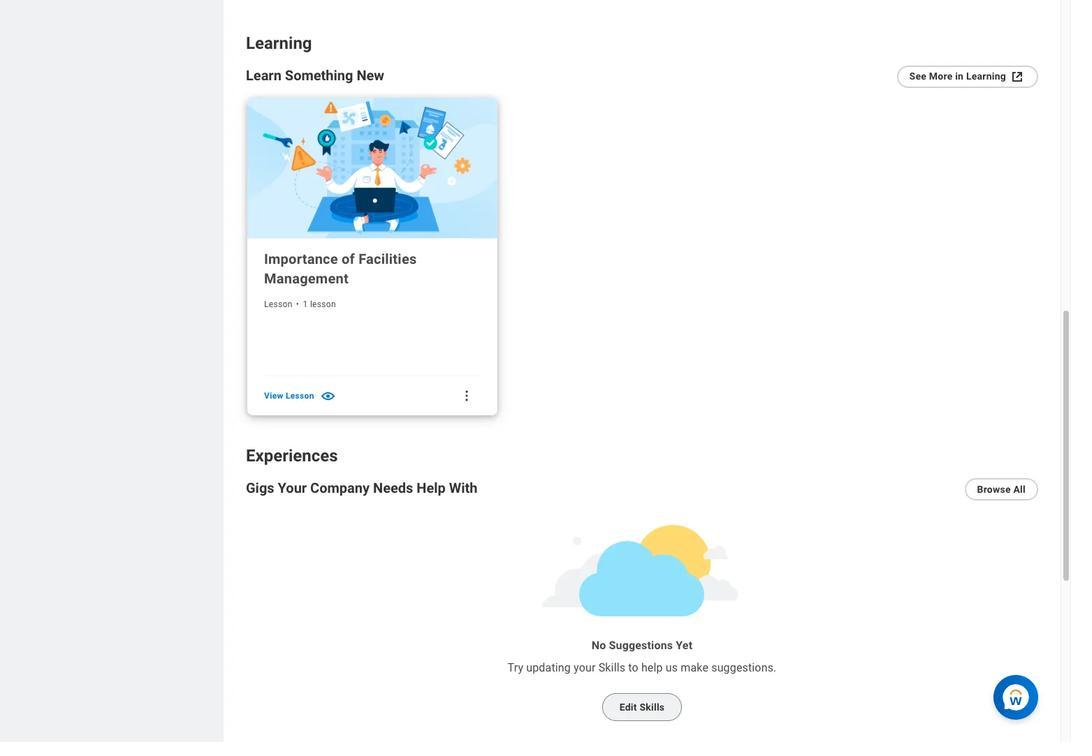 Task type: vqa. For each thing, say whether or not it's contained in the screenshot.
plus circle image
no



Task type: locate. For each thing, give the bounding box(es) containing it.
learning
[[246, 34, 312, 53], [967, 70, 1006, 82]]

help
[[642, 662, 663, 675]]

0 vertical spatial skills
[[599, 662, 626, 675]]

learn
[[246, 67, 282, 84]]

no
[[592, 640, 606, 653]]

lesson
[[264, 300, 293, 310], [286, 392, 314, 401]]

browse all
[[977, 485, 1026, 496]]

visible image
[[320, 389, 336, 405]]

see more in learning link
[[897, 66, 1039, 88]]

1 vertical spatial learning
[[967, 70, 1006, 82]]

1 horizontal spatial skills
[[640, 703, 665, 714]]

1
[[303, 300, 308, 310]]

lesson right view
[[286, 392, 314, 401]]

edit skills
[[620, 703, 665, 714]]

updating
[[526, 662, 571, 675]]

0 horizontal spatial learning
[[246, 34, 312, 53]]

edit
[[620, 703, 637, 714]]

importance of facilities management link
[[264, 250, 481, 289]]

make
[[681, 662, 709, 675]]

1 lesson
[[303, 300, 336, 310]]

external link element
[[1009, 68, 1026, 85]]

1 vertical spatial skills
[[640, 703, 665, 714]]

skills
[[599, 662, 626, 675], [640, 703, 665, 714]]

1 horizontal spatial learning
[[967, 70, 1006, 82]]

lesson left 1
[[264, 300, 293, 310]]

of
[[342, 251, 355, 268]]

skills right edit on the right of the page
[[640, 703, 665, 714]]

all
[[1014, 485, 1026, 496]]

suggestions.
[[712, 662, 777, 675]]

gigs
[[246, 480, 274, 497]]

see more in learning
[[910, 70, 1006, 82]]

new
[[357, 67, 384, 84]]

1 vertical spatial lesson
[[286, 392, 314, 401]]

browse
[[977, 485, 1011, 496]]

learn something new
[[246, 67, 384, 84]]

0 vertical spatial lesson
[[264, 300, 293, 310]]

browse all link
[[965, 479, 1039, 501]]

learning up learn
[[246, 34, 312, 53]]

in
[[956, 70, 964, 82]]

something
[[285, 67, 353, 84]]

learning right in
[[967, 70, 1006, 82]]

help
[[417, 480, 446, 497]]

yet
[[676, 640, 693, 653]]

0 horizontal spatial skills
[[599, 662, 626, 675]]

with
[[449, 480, 478, 497]]

skills left to
[[599, 662, 626, 675]]

your
[[574, 662, 596, 675]]

management
[[264, 271, 349, 288]]



Task type: describe. For each thing, give the bounding box(es) containing it.
try
[[508, 662, 524, 675]]

your
[[278, 480, 307, 497]]

more
[[929, 70, 953, 82]]

edit skills button
[[602, 694, 682, 722]]

lesson inside importance of facilities management element
[[286, 392, 314, 401]]

lesson
[[310, 300, 336, 310]]

0 vertical spatial learning
[[246, 34, 312, 53]]

related actions vertical image
[[460, 390, 474, 404]]

importance of facilities management element
[[264, 389, 336, 405]]

importance of facilities management
[[264, 251, 417, 288]]

skills inside button
[[640, 703, 665, 714]]

suggestions
[[609, 640, 673, 653]]

experiences
[[246, 447, 338, 466]]

facilities
[[359, 251, 417, 268]]

view lesson
[[264, 392, 314, 401]]

view
[[264, 392, 284, 401]]

importance of facilities management image
[[247, 98, 498, 239]]

needs
[[373, 480, 413, 497]]

to
[[629, 662, 639, 675]]

us
[[666, 662, 678, 675]]

importance
[[264, 251, 338, 268]]

company
[[310, 480, 370, 497]]

no suggestions yet
[[592, 640, 693, 653]]

see
[[910, 70, 927, 82]]

external link image
[[1009, 68, 1026, 85]]

gigs your company needs help with
[[246, 480, 478, 497]]

try updating your skills to help us make suggestions.
[[508, 662, 777, 675]]



